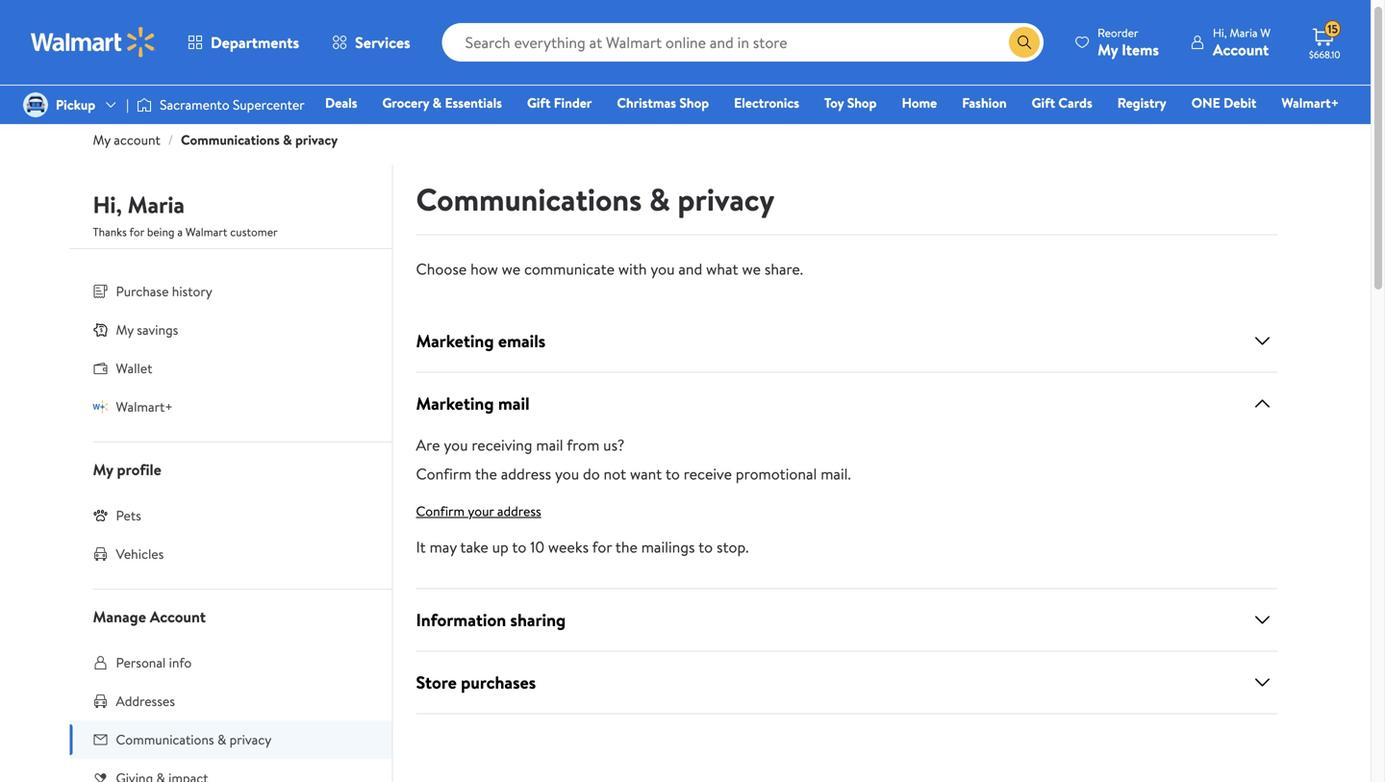 Task type: describe. For each thing, give the bounding box(es) containing it.
gift cards link
[[1023, 92, 1101, 113]]

manage
[[93, 606, 146, 627]]

account inside hi, maria w account
[[1213, 39, 1269, 60]]

info
[[169, 653, 192, 672]]

sacramento
[[160, 95, 229, 114]]

walmart image
[[31, 27, 156, 58]]

manage account
[[93, 606, 206, 627]]

0 horizontal spatial to
[[512, 536, 527, 557]]

reorder my items
[[1098, 25, 1159, 60]]

profile
[[117, 459, 161, 480]]

supercenter
[[233, 95, 305, 114]]

0 vertical spatial communications
[[181, 130, 280, 149]]

grocery
[[382, 93, 429, 112]]

are you receiving mail from us? confirm the address you do not want to receive promotional mail.
[[416, 434, 851, 484]]

0 horizontal spatial mail
[[498, 391, 530, 416]]

may
[[430, 536, 457, 557]]

hi, for account
[[1213, 25, 1227, 41]]

1 vertical spatial account
[[150, 606, 206, 627]]

0 vertical spatial walmart+ link
[[1273, 92, 1348, 113]]

promotional
[[736, 463, 817, 484]]

1 we from the left
[[502, 258, 521, 279]]

customer
[[230, 224, 278, 240]]

one debit
[[1192, 93, 1257, 112]]

choose how we communicate with you and what we share.
[[416, 258, 803, 279]]

us?
[[603, 434, 625, 455]]

Walmart Site-Wide search field
[[442, 23, 1044, 62]]

share.
[[765, 258, 803, 279]]

christmas shop
[[617, 93, 709, 112]]

receiving
[[472, 434, 532, 455]]

0 vertical spatial communications & privacy
[[416, 178, 775, 221]]

my savings link
[[70, 311, 392, 349]]

registry
[[1117, 93, 1167, 112]]

walmart
[[186, 224, 227, 240]]

0 vertical spatial communications & privacy link
[[181, 130, 338, 149]]

services
[[355, 32, 410, 53]]

take
[[460, 536, 488, 557]]

1 horizontal spatial you
[[555, 463, 579, 484]]

hi, for thanks for being a walmart customer
[[93, 189, 122, 221]]

mail inside are you receiving mail from us? confirm the address you do not want to receive promotional mail.
[[536, 434, 563, 455]]

are
[[416, 434, 440, 455]]

1 vertical spatial communications & privacy
[[116, 730, 271, 749]]

2 horizontal spatial to
[[698, 536, 713, 557]]

departments button
[[171, 19, 316, 65]]

gift cards
[[1032, 93, 1092, 112]]

deals
[[325, 93, 357, 112]]

cards
[[1058, 93, 1092, 112]]

what
[[706, 258, 738, 279]]

shop for toy shop
[[847, 93, 877, 112]]

finder
[[554, 93, 592, 112]]

addresses
[[116, 692, 175, 710]]

your
[[468, 502, 494, 520]]

for inside hi, maria thanks for being a walmart customer
[[129, 224, 144, 240]]

essentials
[[445, 93, 502, 112]]

maria for for
[[128, 189, 185, 221]]

1 vertical spatial address
[[497, 502, 541, 520]]

personal info link
[[70, 644, 392, 682]]

emails
[[498, 329, 546, 353]]

addresses link
[[70, 682, 392, 720]]

want
[[630, 463, 662, 484]]

history
[[172, 282, 212, 301]]

one
[[1192, 93, 1220, 112]]

fashion
[[962, 93, 1007, 112]]

my inside reorder my items
[[1098, 39, 1118, 60]]

electronics link
[[725, 92, 808, 113]]

wallet link
[[70, 349, 392, 388]]

pets
[[116, 506, 141, 525]]

stop.
[[717, 536, 749, 557]]

marketing mail
[[416, 391, 530, 416]]

my for my account / communications & privacy
[[93, 130, 111, 149]]

deals link
[[316, 92, 366, 113]]

vehicles link
[[70, 535, 392, 573]]

vehicles
[[116, 544, 164, 563]]

from
[[567, 434, 600, 455]]

pickup
[[56, 95, 95, 114]]

registry link
[[1109, 92, 1175, 113]]

gift finder link
[[518, 92, 601, 113]]

10
[[530, 536, 544, 557]]

it
[[416, 536, 426, 557]]

marketing emails
[[416, 329, 546, 353]]

home
[[902, 93, 937, 112]]

home link
[[893, 92, 946, 113]]

& down "supercenter"
[[283, 130, 292, 149]]

wallet
[[116, 359, 152, 378]]

purchases
[[461, 670, 536, 694]]

0 horizontal spatial privacy
[[230, 730, 271, 749]]



Task type: vqa. For each thing, say whether or not it's contained in the screenshot.
My related to My profile
yes



Task type: locate. For each thing, give the bounding box(es) containing it.
hi, maria thanks for being a walmart customer
[[93, 189, 278, 240]]

1 horizontal spatial we
[[742, 258, 761, 279]]

account up the info
[[150, 606, 206, 627]]

to
[[665, 463, 680, 484], [512, 536, 527, 557], [698, 536, 713, 557]]

0 horizontal spatial maria
[[128, 189, 185, 221]]

communications & privacy up choose how we communicate with you and what we share.
[[416, 178, 775, 221]]

hi, inside hi, maria w account
[[1213, 25, 1227, 41]]

0 horizontal spatial the
[[475, 463, 497, 484]]

we right how
[[502, 258, 521, 279]]

sacramento supercenter
[[160, 95, 305, 114]]

|
[[126, 95, 129, 114]]

icon image up my profile on the left of page
[[93, 399, 108, 414]]

2 horizontal spatial you
[[651, 258, 675, 279]]

maria for account
[[1230, 25, 1258, 41]]

2 marketing from the top
[[416, 391, 494, 416]]

0 vertical spatial icon image
[[93, 322, 108, 337]]

1 horizontal spatial walmart+ link
[[1273, 92, 1348, 113]]

services button
[[316, 19, 427, 65]]

gift for gift finder
[[527, 93, 551, 112]]

& up choose how we communicate with you and what we share.
[[649, 178, 670, 221]]

communications down addresses
[[116, 730, 214, 749]]

address inside are you receiving mail from us? confirm the address you do not want to receive promotional mail.
[[501, 463, 551, 484]]

store
[[416, 670, 457, 694]]

gift left finder
[[527, 93, 551, 112]]

1 vertical spatial icon image
[[93, 399, 108, 414]]

/
[[168, 130, 173, 149]]

hi, left 'w'
[[1213, 25, 1227, 41]]

2 gift from the left
[[1032, 93, 1055, 112]]

confirm inside are you receiving mail from us? confirm the address you do not want to receive promotional mail.
[[416, 463, 472, 484]]

1 shop from the left
[[679, 93, 709, 112]]

departments
[[211, 32, 299, 53]]

0 horizontal spatial you
[[444, 434, 468, 455]]

1 horizontal spatial maria
[[1230, 25, 1258, 41]]

savings
[[137, 320, 178, 339]]

 image
[[23, 92, 48, 117]]

walmart+ link down $668.10
[[1273, 92, 1348, 113]]

0 vertical spatial marketing
[[416, 329, 494, 353]]

to left the '10'
[[512, 536, 527, 557]]

0 vertical spatial address
[[501, 463, 551, 484]]

confirm up the may
[[416, 502, 465, 520]]

maria up being
[[128, 189, 185, 221]]

receive
[[684, 463, 732, 484]]

hi, up thanks
[[93, 189, 122, 221]]

marketing for marketing mail
[[416, 391, 494, 416]]

maria inside hi, maria thanks for being a walmart customer
[[128, 189, 185, 221]]

christmas shop link
[[608, 92, 718, 113]]

icon image
[[93, 322, 108, 337], [93, 399, 108, 414], [93, 508, 108, 523]]

3 icon image from the top
[[93, 508, 108, 523]]

gift left cards
[[1032, 93, 1055, 112]]

& inside grocery & essentials link
[[432, 93, 442, 112]]

store purchases
[[416, 670, 536, 694]]

icon image inside pets link
[[93, 508, 108, 523]]

to inside are you receiving mail from us? confirm the address you do not want to receive promotional mail.
[[665, 463, 680, 484]]

walmart+ down wallet
[[116, 397, 173, 416]]

icon image for my savings
[[93, 322, 108, 337]]

0 vertical spatial privacy
[[295, 130, 338, 149]]

weeks
[[548, 536, 589, 557]]

gift for gift cards
[[1032, 93, 1055, 112]]

communications & privacy down addresses link
[[116, 730, 271, 749]]

information sharing image
[[1251, 608, 1274, 631]]

1 horizontal spatial to
[[665, 463, 680, 484]]

0 horizontal spatial walmart+ link
[[70, 388, 392, 426]]

1 horizontal spatial mail
[[536, 434, 563, 455]]

1 vertical spatial you
[[444, 434, 468, 455]]

& right grocery
[[432, 93, 442, 112]]

1 horizontal spatial communications & privacy
[[416, 178, 775, 221]]

maria
[[1230, 25, 1258, 41], [128, 189, 185, 221]]

0 vertical spatial mail
[[498, 391, 530, 416]]

0 vertical spatial for
[[129, 224, 144, 240]]

marketing up are
[[416, 391, 494, 416]]

1 horizontal spatial account
[[1213, 39, 1269, 60]]

and
[[679, 258, 702, 279]]

1 vertical spatial privacy
[[678, 178, 775, 221]]

shop for christmas shop
[[679, 93, 709, 112]]

2 vertical spatial privacy
[[230, 730, 271, 749]]

1 gift from the left
[[527, 93, 551, 112]]

shop
[[679, 93, 709, 112], [847, 93, 877, 112]]

privacy down the deals link
[[295, 130, 338, 149]]

store purchases image
[[1251, 671, 1274, 694]]

walmart+ down $668.10
[[1282, 93, 1339, 112]]

1 vertical spatial walmart+ link
[[70, 388, 392, 426]]

1 vertical spatial mail
[[536, 434, 563, 455]]

2 shop from the left
[[847, 93, 877, 112]]

my profile
[[93, 459, 161, 480]]

confirm your address
[[416, 502, 541, 520]]

0 vertical spatial confirm
[[416, 463, 472, 484]]

communications up communicate
[[416, 178, 642, 221]]

grocery & essentials
[[382, 93, 502, 112]]

shop right christmas
[[679, 93, 709, 112]]

toy shop
[[824, 93, 877, 112]]

pets link
[[70, 496, 392, 535]]

0 horizontal spatial hi,
[[93, 189, 122, 221]]

privacy down addresses link
[[230, 730, 271, 749]]

gift
[[527, 93, 551, 112], [1032, 93, 1055, 112]]

1 confirm from the top
[[416, 463, 472, 484]]

my account / communications & privacy
[[93, 130, 338, 149]]

toy
[[824, 93, 844, 112]]

for
[[129, 224, 144, 240], [592, 536, 612, 557]]

icon image for pets
[[93, 508, 108, 523]]

one debit link
[[1183, 92, 1265, 113]]

personal
[[116, 653, 166, 672]]

christmas
[[617, 93, 676, 112]]

icon image for walmart+
[[93, 399, 108, 414]]

hi, inside hi, maria thanks for being a walmart customer
[[93, 189, 122, 221]]

2 confirm from the top
[[416, 502, 465, 520]]

marketing up marketing mail
[[416, 329, 494, 353]]

1 marketing from the top
[[416, 329, 494, 353]]

mail up receiving
[[498, 391, 530, 416]]

communications & privacy link down personal info link on the bottom of the page
[[70, 720, 392, 759]]

1 icon image from the top
[[93, 322, 108, 337]]

personal info
[[116, 653, 192, 672]]

icon image inside my savings link
[[93, 322, 108, 337]]

0 horizontal spatial gift
[[527, 93, 551, 112]]

search icon image
[[1017, 35, 1032, 50]]

my for my savings
[[116, 320, 134, 339]]

0 horizontal spatial account
[[150, 606, 206, 627]]

communications & privacy link down "supercenter"
[[181, 130, 338, 149]]

shop right toy
[[847, 93, 877, 112]]

0 vertical spatial maria
[[1230, 25, 1258, 41]]

marketing emails image
[[1251, 329, 1274, 353]]

0 vertical spatial account
[[1213, 39, 1269, 60]]

2 icon image from the top
[[93, 399, 108, 414]]

maria inside hi, maria w account
[[1230, 25, 1258, 41]]

icon image left pets
[[93, 508, 108, 523]]

0 vertical spatial hi,
[[1213, 25, 1227, 41]]

1 vertical spatial hi,
[[93, 189, 122, 221]]

my for my profile
[[93, 459, 113, 480]]

you
[[651, 258, 675, 279], [444, 434, 468, 455], [555, 463, 579, 484]]

fashion link
[[953, 92, 1015, 113]]

1 vertical spatial walmart+
[[116, 397, 173, 416]]

0 horizontal spatial for
[[129, 224, 144, 240]]

1 vertical spatial the
[[615, 536, 638, 557]]

0 horizontal spatial walmart+
[[116, 397, 173, 416]]

mail left from
[[536, 434, 563, 455]]

& down addresses link
[[217, 730, 226, 749]]

 image
[[137, 95, 152, 114]]

marketing for marketing emails
[[416, 329, 494, 353]]

0 vertical spatial you
[[651, 258, 675, 279]]

1 vertical spatial confirm
[[416, 502, 465, 520]]

mail.
[[821, 463, 851, 484]]

electronics
[[734, 93, 799, 112]]

icon image inside walmart+ link
[[93, 399, 108, 414]]

2 horizontal spatial privacy
[[678, 178, 775, 221]]

you right are
[[444, 434, 468, 455]]

you left the and
[[651, 258, 675, 279]]

0 horizontal spatial shop
[[679, 93, 709, 112]]

toy shop link
[[816, 92, 885, 113]]

my left savings
[[116, 320, 134, 339]]

the down receiving
[[475, 463, 497, 484]]

sharing
[[510, 608, 566, 632]]

1 horizontal spatial walmart+
[[1282, 93, 1339, 112]]

items
[[1122, 39, 1159, 60]]

my left items
[[1098, 39, 1118, 60]]

account up debit
[[1213, 39, 1269, 60]]

2 vertical spatial communications
[[116, 730, 214, 749]]

1 vertical spatial maria
[[128, 189, 185, 221]]

being
[[147, 224, 175, 240]]

reorder
[[1098, 25, 1138, 41]]

communications down sacramento supercenter
[[181, 130, 280, 149]]

purchase history link
[[70, 272, 392, 311]]

walmart+ link down my savings link
[[70, 388, 392, 426]]

0 horizontal spatial communications & privacy
[[116, 730, 271, 749]]

1 horizontal spatial privacy
[[295, 130, 338, 149]]

account
[[114, 130, 160, 149]]

2 we from the left
[[742, 258, 761, 279]]

to left stop.
[[698, 536, 713, 557]]

mail
[[498, 391, 530, 416], [536, 434, 563, 455]]

you left do
[[555, 463, 579, 484]]

1 vertical spatial marketing
[[416, 391, 494, 416]]

&
[[432, 93, 442, 112], [283, 130, 292, 149], [649, 178, 670, 221], [217, 730, 226, 749]]

for left being
[[129, 224, 144, 240]]

for right weeks
[[592, 536, 612, 557]]

my account link
[[93, 130, 160, 149]]

maria left 'w'
[[1230, 25, 1258, 41]]

information
[[416, 608, 506, 632]]

1 horizontal spatial for
[[592, 536, 612, 557]]

confirm
[[416, 463, 472, 484], [416, 502, 465, 520]]

0 horizontal spatial we
[[502, 258, 521, 279]]

1 vertical spatial communications
[[416, 178, 642, 221]]

not
[[604, 463, 626, 484]]

0 vertical spatial walmart+
[[1282, 93, 1339, 112]]

address down receiving
[[501, 463, 551, 484]]

the inside are you receiving mail from us? confirm the address you do not want to receive promotional mail.
[[475, 463, 497, 484]]

2 vertical spatial icon image
[[93, 508, 108, 523]]

communicate
[[524, 258, 615, 279]]

my inside my savings link
[[116, 320, 134, 339]]

the
[[475, 463, 497, 484], [615, 536, 638, 557]]

address
[[501, 463, 551, 484], [497, 502, 541, 520]]

grocery & essentials link
[[374, 92, 511, 113]]

address right your
[[497, 502, 541, 520]]

confirm down are
[[416, 463, 472, 484]]

we right the what
[[742, 258, 761, 279]]

1 horizontal spatial the
[[615, 536, 638, 557]]

how
[[470, 258, 498, 279]]

purchase history
[[116, 282, 212, 301]]

debit
[[1224, 93, 1257, 112]]

privacy up the what
[[678, 178, 775, 221]]

my left profile
[[93, 459, 113, 480]]

15
[[1328, 21, 1338, 37]]

1 horizontal spatial hi,
[[1213, 25, 1227, 41]]

marketing
[[416, 329, 494, 353], [416, 391, 494, 416]]

walmart+ link
[[1273, 92, 1348, 113], [70, 388, 392, 426]]

thanks
[[93, 224, 127, 240]]

0 vertical spatial the
[[475, 463, 497, 484]]

2 vertical spatial you
[[555, 463, 579, 484]]

the left mailings
[[615, 536, 638, 557]]

icon image left my savings
[[93, 322, 108, 337]]

do
[[583, 463, 600, 484]]

1 vertical spatial communications & privacy link
[[70, 720, 392, 759]]

marketing mail image
[[1251, 392, 1274, 415]]

1 vertical spatial for
[[592, 536, 612, 557]]

communications
[[181, 130, 280, 149], [416, 178, 642, 221], [116, 730, 214, 749]]

1 horizontal spatial gift
[[1032, 93, 1055, 112]]

1 horizontal spatial shop
[[847, 93, 877, 112]]

mailings
[[641, 536, 695, 557]]

hi, maria link
[[93, 189, 185, 228]]

choose
[[416, 258, 467, 279]]

a
[[177, 224, 183, 240]]

hi, maria w account
[[1213, 25, 1271, 60]]

to right want at the bottom of page
[[665, 463, 680, 484]]

account
[[1213, 39, 1269, 60], [150, 606, 206, 627]]

my left account
[[93, 130, 111, 149]]

it may take up to 10 weeks for the mailings to stop.
[[416, 536, 749, 557]]

Search search field
[[442, 23, 1044, 62]]



